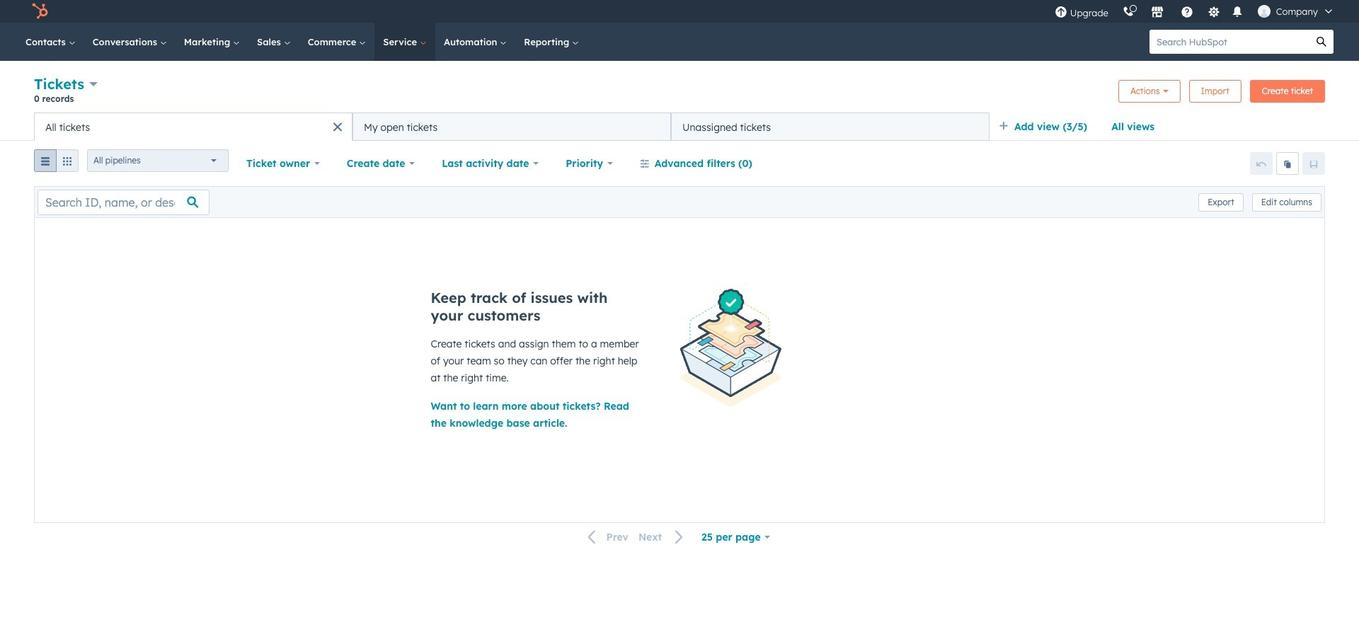 Task type: vqa. For each thing, say whether or not it's contained in the screenshot.
banner
yes



Task type: describe. For each thing, give the bounding box(es) containing it.
Search HubSpot search field
[[1150, 30, 1310, 54]]

pagination navigation
[[580, 528, 693, 547]]

marketplaces image
[[1152, 6, 1164, 19]]

jacob simon image
[[1259, 5, 1271, 18]]



Task type: locate. For each thing, give the bounding box(es) containing it.
banner
[[34, 74, 1326, 113]]

group
[[34, 149, 79, 178]]

Search ID, name, or description search field
[[38, 189, 210, 215]]

menu
[[1048, 0, 1343, 23]]



